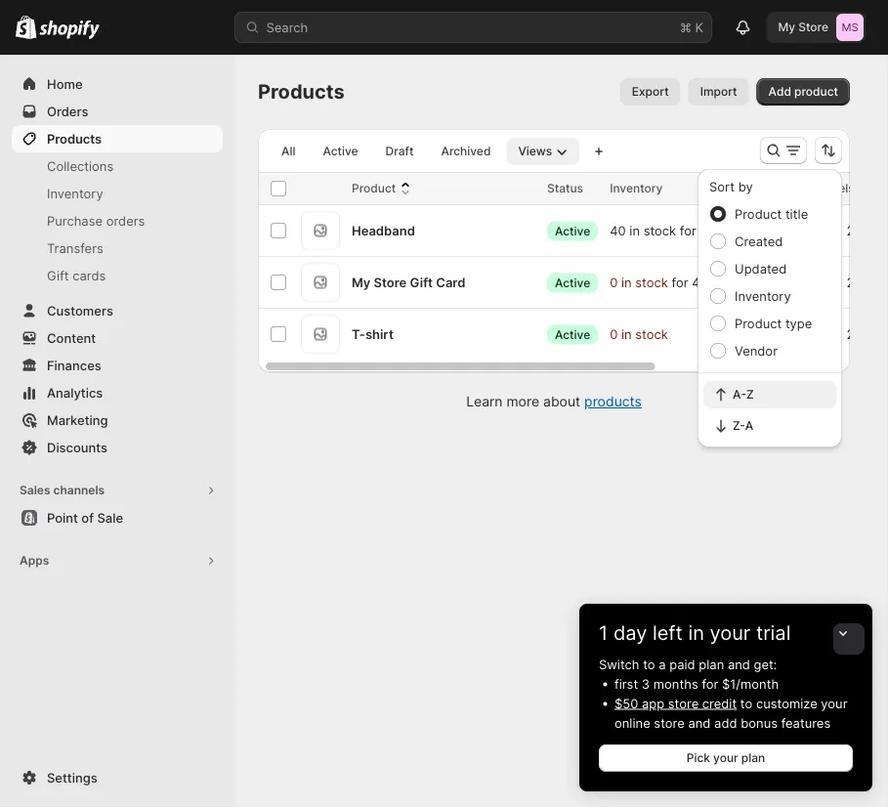 Task type: vqa. For each thing, say whether or not it's contained in the screenshot.
second 'A' from right
no



Task type: locate. For each thing, give the bounding box(es) containing it.
1 horizontal spatial my
[[779, 20, 796, 34]]

vendor
[[735, 343, 778, 358]]

draft link
[[374, 138, 426, 165]]

tab list containing all
[[266, 137, 584, 165]]

0 down 40
[[610, 275, 618, 290]]

my store gift card link
[[352, 273, 466, 292]]

product type
[[735, 316, 813, 331]]

in for 40 in stock for 6 variants
[[630, 223, 641, 238]]

2 vertical spatial your
[[714, 752, 739, 766]]

variants right 6
[[712, 223, 760, 238]]

t-
[[352, 327, 366, 342]]

0 vertical spatial sales
[[771, 181, 802, 196]]

1 vertical spatial for
[[672, 275, 689, 290]]

shopify image
[[39, 20, 100, 40]]

⌘
[[681, 20, 692, 35]]

sales channels
[[771, 181, 855, 196], [20, 484, 105, 498]]

inventory up 40
[[610, 181, 663, 196]]

product up headband
[[352, 181, 396, 196]]

gift cards link
[[12, 262, 223, 289]]

1 vertical spatial sales
[[20, 484, 50, 498]]

to left "a"
[[644, 657, 656, 672]]

paid
[[670, 657, 696, 672]]

your left trial
[[711, 621, 751, 645]]

products
[[585, 394, 642, 410]]

shopify image
[[16, 15, 36, 39]]

export
[[632, 85, 670, 99]]

in down 40
[[622, 275, 632, 290]]

0 horizontal spatial to
[[644, 657, 656, 672]]

inventory inside button
[[610, 181, 663, 196]]

0 vertical spatial your
[[711, 621, 751, 645]]

0 up products link
[[610, 327, 618, 342]]

1 0 from the top
[[610, 275, 618, 290]]

for for 0 in stock
[[672, 275, 689, 290]]

customize
[[757, 696, 818, 711]]

0 horizontal spatial and
[[689, 716, 711, 731]]

all
[[282, 144, 296, 158]]

1 vertical spatial plan
[[742, 752, 766, 766]]

0 horizontal spatial my
[[352, 275, 371, 290]]

a-z button
[[704, 381, 837, 409]]

my store
[[779, 20, 829, 34]]

of
[[81, 510, 94, 526]]

my for my store gift card
[[352, 275, 371, 290]]

1 vertical spatial store
[[655, 716, 685, 731]]

1 vertical spatial to
[[741, 696, 753, 711]]

marketing
[[47, 413, 108, 428]]

and inside to customize your online store and add bonus features
[[689, 716, 711, 731]]

and up $1/month
[[728, 657, 751, 672]]

settings
[[47, 771, 97, 786]]

a-z
[[733, 388, 755, 402]]

app
[[642, 696, 665, 711]]

my left my store 'image'
[[779, 20, 796, 34]]

2 0 from the top
[[610, 327, 618, 342]]

channels inside button
[[53, 484, 105, 498]]

product up vendor
[[735, 316, 783, 331]]

store down months
[[669, 696, 699, 711]]

$50 app store credit link
[[615, 696, 738, 711]]

finances link
[[12, 352, 223, 379]]

variants right 4
[[704, 275, 752, 290]]

0 vertical spatial sales channels
[[771, 181, 855, 196]]

get:
[[755, 657, 778, 672]]

point of sale link
[[12, 505, 223, 532]]

analytics link
[[12, 379, 223, 407]]

0 horizontal spatial sales
[[20, 484, 50, 498]]

stock down 0 in stock for 4 variants
[[636, 327, 669, 342]]

1 horizontal spatial products
[[258, 80, 345, 104]]

1 vertical spatial product
[[735, 206, 783, 222]]

to
[[644, 657, 656, 672], [741, 696, 753, 711]]

z-a button
[[704, 413, 837, 440]]

your right pick
[[714, 752, 739, 766]]

1 vertical spatial your
[[822, 696, 848, 711]]

sales channels up title
[[771, 181, 855, 196]]

variants
[[712, 223, 760, 238], [704, 275, 752, 290]]

0 vertical spatial my
[[779, 20, 796, 34]]

1 horizontal spatial sales channels
[[771, 181, 855, 196]]

your inside 1 day left in your trial dropdown button
[[711, 621, 751, 645]]

for up credit
[[703, 677, 719, 692]]

products up all
[[258, 80, 345, 104]]

apps button
[[12, 548, 223, 575]]

to down $1/month
[[741, 696, 753, 711]]

all link
[[270, 138, 307, 165]]

1 horizontal spatial inventory
[[610, 181, 663, 196]]

6
[[701, 223, 709, 238]]

0 horizontal spatial products
[[47, 131, 102, 146]]

stock for 40 in stock
[[644, 223, 677, 238]]

in right 'left'
[[689, 621, 705, 645]]

for
[[681, 223, 697, 238], [672, 275, 689, 290], [703, 677, 719, 692]]

1 horizontal spatial store
[[799, 20, 829, 34]]

product for product type
[[735, 316, 783, 331]]

1 vertical spatial 0
[[610, 327, 618, 342]]

purchase orders link
[[12, 207, 223, 235]]

sales up point
[[20, 484, 50, 498]]

0 vertical spatial variants
[[712, 223, 760, 238]]

0 vertical spatial and
[[728, 657, 751, 672]]

store
[[669, 696, 699, 711], [655, 716, 685, 731]]

0 horizontal spatial plan
[[700, 657, 725, 672]]

0 vertical spatial for
[[681, 223, 697, 238]]

channels
[[805, 181, 855, 196], [53, 484, 105, 498]]

0 vertical spatial to
[[644, 657, 656, 672]]

import
[[701, 85, 738, 99]]

2 vertical spatial product
[[735, 316, 783, 331]]

archived link
[[430, 138, 503, 165]]

0 horizontal spatial sales channels
[[20, 484, 105, 498]]

products up collections
[[47, 131, 102, 146]]

stock
[[644, 223, 677, 238], [636, 275, 669, 290], [636, 327, 669, 342]]

store down $50 app store credit
[[655, 716, 685, 731]]

sales up title
[[771, 181, 802, 196]]

your inside to customize your online store and add bonus features
[[822, 696, 848, 711]]

your up features
[[822, 696, 848, 711]]

0 vertical spatial 0
[[610, 275, 618, 290]]

0 vertical spatial products
[[258, 80, 345, 104]]

1 day left in your trial button
[[580, 604, 873, 645]]

1 horizontal spatial channels
[[805, 181, 855, 196]]

1 vertical spatial variants
[[704, 275, 752, 290]]

for left 6
[[681, 223, 697, 238]]

point of sale
[[47, 510, 123, 526]]

t-shirt link
[[352, 325, 394, 344]]

1 horizontal spatial plan
[[742, 752, 766, 766]]

tab list
[[266, 137, 584, 165]]

0 vertical spatial store
[[669, 696, 699, 711]]

channels up title
[[805, 181, 855, 196]]

1 vertical spatial my
[[352, 275, 371, 290]]

plan
[[700, 657, 725, 672], [742, 752, 766, 766]]

products link
[[585, 394, 642, 410]]

in
[[630, 223, 641, 238], [622, 275, 632, 290], [622, 327, 632, 342], [689, 621, 705, 645]]

0 vertical spatial product
[[352, 181, 396, 196]]

sales channels up point
[[20, 484, 105, 498]]

my
[[779, 20, 796, 34], [352, 275, 371, 290]]

inventory link
[[12, 180, 223, 207]]

for left 4
[[672, 275, 689, 290]]

stock right 40
[[644, 223, 677, 238]]

in right 40
[[630, 223, 641, 238]]

0 horizontal spatial channels
[[53, 484, 105, 498]]

⌘ k
[[681, 20, 704, 35]]

and left add
[[689, 716, 711, 731]]

products link
[[12, 125, 223, 153]]

sales
[[771, 181, 802, 196], [20, 484, 50, 498]]

gift
[[47, 268, 69, 283], [410, 275, 433, 290]]

customers
[[47, 303, 113, 318]]

inventory up purchase
[[47, 186, 103, 201]]

in up products link
[[622, 327, 632, 342]]

0 horizontal spatial gift
[[47, 268, 69, 283]]

product up created
[[735, 206, 783, 222]]

and
[[728, 657, 751, 672], [689, 716, 711, 731]]

marketing link
[[12, 407, 223, 434]]

product button
[[352, 179, 416, 199]]

0 in stock for 4 variants
[[610, 275, 752, 290]]

40 in stock for 6 variants
[[610, 223, 760, 238]]

1 vertical spatial and
[[689, 716, 711, 731]]

1 day left in your trial
[[599, 621, 792, 645]]

learn
[[467, 394, 503, 410]]

active for t-shirt
[[555, 327, 591, 342]]

status
[[548, 181, 584, 196]]

2 vertical spatial for
[[703, 677, 719, 692]]

online
[[615, 716, 651, 731]]

store down headband link
[[374, 275, 407, 290]]

views
[[519, 144, 553, 158]]

product for product title
[[735, 206, 783, 222]]

inventory down updated
[[735, 288, 792, 304]]

1 horizontal spatial to
[[741, 696, 753, 711]]

channels up point of sale
[[53, 484, 105, 498]]

your
[[711, 621, 751, 645], [822, 696, 848, 711], [714, 752, 739, 766]]

add product link
[[758, 78, 851, 106]]

by
[[739, 179, 754, 194]]

1 vertical spatial sales channels
[[20, 484, 105, 498]]

export button
[[621, 78, 681, 106]]

first
[[615, 677, 639, 692]]

1 vertical spatial store
[[374, 275, 407, 290]]

created
[[735, 234, 784, 249]]

0 horizontal spatial inventory
[[47, 186, 103, 201]]

1 horizontal spatial and
[[728, 657, 751, 672]]

plan down the bonus on the right of page
[[742, 752, 766, 766]]

0 horizontal spatial store
[[374, 275, 407, 290]]

plan up first 3 months for $1/month
[[700, 657, 725, 672]]

1 vertical spatial channels
[[53, 484, 105, 498]]

more
[[507, 394, 540, 410]]

my up t-
[[352, 275, 371, 290]]

shirt
[[366, 327, 394, 342]]

analytics
[[47, 385, 103, 400]]

stock for 0 in stock
[[636, 275, 669, 290]]

orders
[[47, 104, 88, 119]]

0 vertical spatial stock
[[644, 223, 677, 238]]

sales inside button
[[20, 484, 50, 498]]

import button
[[689, 78, 750, 106]]

stock left 4
[[636, 275, 669, 290]]

1 vertical spatial stock
[[636, 275, 669, 290]]

store left my store 'image'
[[799, 20, 829, 34]]

a
[[659, 657, 667, 672]]

variants for 40 in stock for 6 variants
[[712, 223, 760, 238]]

product inside button
[[352, 181, 396, 196]]

gift inside 'link'
[[47, 268, 69, 283]]

gift left cards
[[47, 268, 69, 283]]

my store gift card
[[352, 275, 466, 290]]

k
[[696, 20, 704, 35]]

gift left card
[[410, 275, 433, 290]]

0 vertical spatial store
[[799, 20, 829, 34]]



Task type: describe. For each thing, give the bounding box(es) containing it.
in inside 1 day left in your trial dropdown button
[[689, 621, 705, 645]]

gift cards
[[47, 268, 106, 283]]

add
[[715, 716, 738, 731]]

pick
[[687, 752, 711, 766]]

purchase orders
[[47, 213, 145, 228]]

bonus
[[741, 716, 778, 731]]

product title
[[735, 206, 809, 222]]

orders link
[[12, 98, 223, 125]]

in for 0 in stock
[[622, 327, 632, 342]]

trial
[[757, 621, 792, 645]]

about
[[544, 394, 581, 410]]

your inside pick your plan link
[[714, 752, 739, 766]]

0 for 0 in stock
[[610, 327, 618, 342]]

card
[[436, 275, 466, 290]]

learn more about products
[[467, 394, 642, 410]]

store for my store gift card
[[374, 275, 407, 290]]

for for 40 in stock
[[681, 223, 697, 238]]

months
[[654, 677, 699, 692]]

sort
[[710, 179, 735, 194]]

0 vertical spatial plan
[[700, 657, 725, 672]]

transfers
[[47, 241, 103, 256]]

in for 0 in stock for 4 variants
[[622, 275, 632, 290]]

0 vertical spatial channels
[[805, 181, 855, 196]]

store inside to customize your online store and add bonus features
[[655, 716, 685, 731]]

point
[[47, 510, 78, 526]]

active for headband
[[555, 224, 591, 238]]

switch
[[599, 657, 640, 672]]

type
[[786, 316, 813, 331]]

pick your plan link
[[599, 745, 854, 773]]

$50 app store credit
[[615, 696, 738, 711]]

0 for 0 in stock for 4 variants
[[610, 275, 618, 290]]

features
[[782, 716, 831, 731]]

active link
[[311, 138, 370, 165]]

sales channels inside sales channels button
[[20, 484, 105, 498]]

home
[[47, 76, 83, 91]]

to inside to customize your online store and add bonus features
[[741, 696, 753, 711]]

orders
[[106, 213, 145, 228]]

1 day left in your trial element
[[580, 655, 873, 792]]

settings link
[[12, 765, 223, 792]]

first 3 months for $1/month
[[615, 677, 780, 692]]

headband
[[352, 223, 415, 238]]

store for my store
[[799, 20, 829, 34]]

1 horizontal spatial gift
[[410, 275, 433, 290]]

a-
[[733, 388, 747, 402]]

0 in stock
[[610, 327, 669, 342]]

to customize your online store and add bonus features
[[615, 696, 848, 731]]

active for my store gift card
[[555, 276, 591, 290]]

1 vertical spatial products
[[47, 131, 102, 146]]

draft
[[386, 144, 414, 158]]

inventory button
[[610, 179, 683, 199]]

credit
[[703, 696, 738, 711]]

pick your plan
[[687, 752, 766, 766]]

and for plan
[[728, 657, 751, 672]]

headband link
[[352, 221, 415, 241]]

2 vertical spatial stock
[[636, 327, 669, 342]]

sales channels button
[[12, 477, 223, 505]]

product for product
[[352, 181, 396, 196]]

updated
[[735, 261, 788, 276]]

my for my store
[[779, 20, 796, 34]]

z-a
[[733, 419, 754, 433]]

day
[[614, 621, 648, 645]]

collections link
[[12, 153, 223, 180]]

4
[[693, 275, 701, 290]]

purchase
[[47, 213, 103, 228]]

z-
[[733, 419, 746, 433]]

1 horizontal spatial sales
[[771, 181, 802, 196]]

title
[[786, 206, 809, 222]]

collections
[[47, 158, 114, 174]]

search
[[266, 20, 308, 35]]

sale
[[97, 510, 123, 526]]

switch to a paid plan and get:
[[599, 657, 778, 672]]

variants for 0 in stock for 4 variants
[[704, 275, 752, 290]]

discounts
[[47, 440, 108, 455]]

views button
[[507, 138, 580, 165]]

1
[[599, 621, 609, 645]]

discounts link
[[12, 434, 223, 462]]

content link
[[12, 325, 223, 352]]

add
[[769, 85, 792, 99]]

archived
[[442, 144, 491, 158]]

cards
[[73, 268, 106, 283]]

left
[[653, 621, 683, 645]]

z
[[747, 388, 755, 402]]

a
[[746, 419, 754, 433]]

for inside 1 day left in your trial 'element'
[[703, 677, 719, 692]]

point of sale button
[[0, 505, 235, 532]]

home link
[[12, 70, 223, 98]]

my store image
[[837, 14, 865, 41]]

2 horizontal spatial inventory
[[735, 288, 792, 304]]

t-shirt
[[352, 327, 394, 342]]

and for store
[[689, 716, 711, 731]]

sort by
[[710, 179, 754, 194]]

customers link
[[12, 297, 223, 325]]



